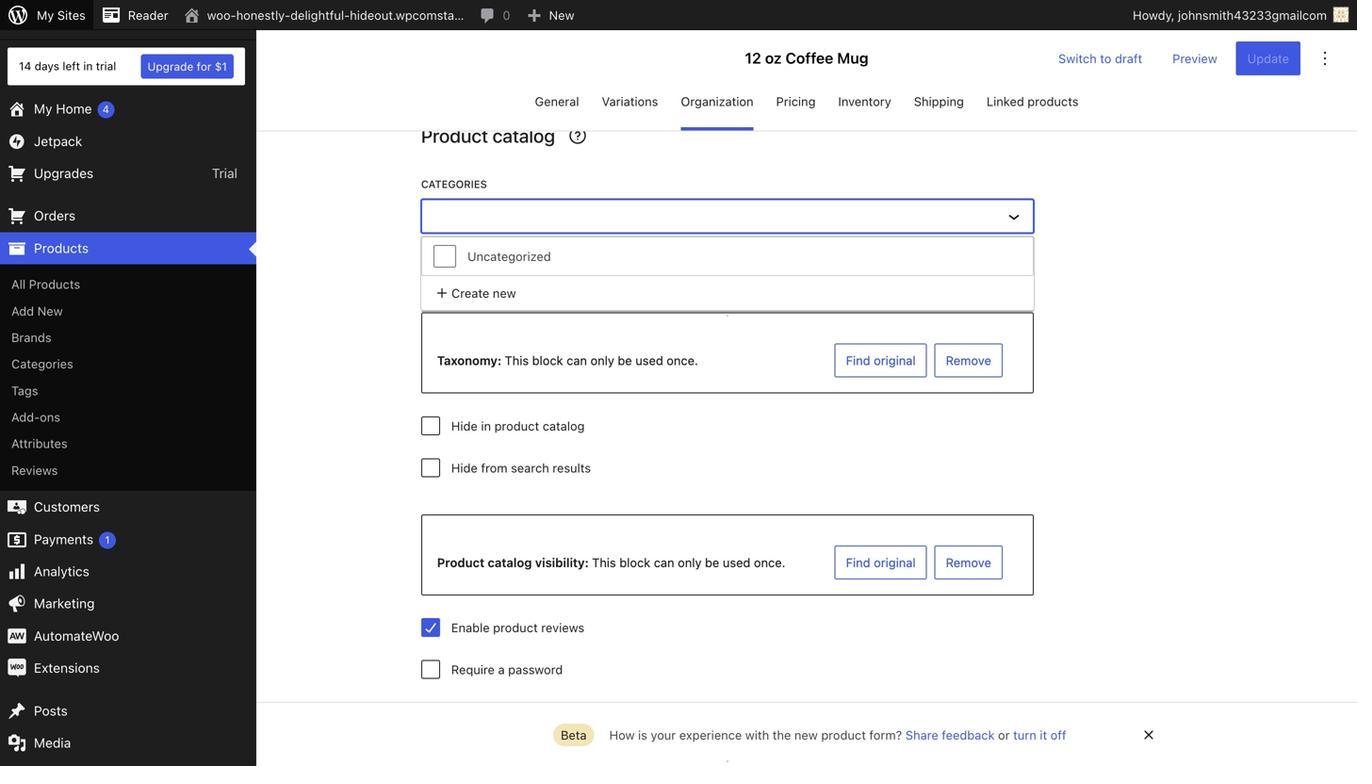 Task type: describe. For each thing, give the bounding box(es) containing it.
Enable product reviews checkbox
[[421, 619, 440, 637]]

posts
[[34, 703, 68, 719]]

my sites link
[[0, 0, 93, 30]]

ons
[[40, 410, 60, 424]]

0 vertical spatial block
[[532, 354, 564, 368]]

update button
[[1237, 41, 1301, 75]]

customers link
[[0, 491, 256, 524]]

upgrade
[[148, 60, 194, 73]]

tags link
[[0, 378, 256, 404]]

coming soon
[[55, 15, 126, 28]]

analytics link
[[0, 556, 256, 588]]

shipping
[[914, 94, 965, 108]]

0 vertical spatial :
[[498, 354, 502, 368]]

media
[[34, 736, 71, 751]]

taxonomy : this block can only be used once.
[[437, 354, 699, 368]]

new inside new 'link'
[[549, 8, 575, 22]]

view helper text image
[[567, 124, 589, 147]]

0 horizontal spatial only
[[591, 354, 615, 368]]

shipping button
[[914, 87, 965, 131]]

linked
[[987, 94, 1025, 108]]

require
[[452, 663, 495, 677]]

general button
[[535, 87, 580, 131]]

woo-honestly-delightful-hideout.wpcomsta…
[[207, 8, 464, 22]]

1 vertical spatial :
[[585, 556, 589, 570]]

marketing link
[[0, 588, 256, 620]]

categories inside block: product section document
[[421, 178, 487, 190]]

brands inside block: product section document
[[421, 257, 465, 269]]

create
[[452, 286, 490, 300]]

taxonomy
[[437, 354, 498, 368]]

mug
[[838, 49, 869, 67]]

1
[[105, 534, 110, 546]]

tags inside block: product section document
[[421, 703, 449, 715]]

preview
[[1173, 51, 1218, 65]]

experience
[[680, 728, 742, 743]]

1 vertical spatial brands
[[11, 330, 51, 345]]

options image
[[1315, 47, 1337, 70]]

my sites
[[37, 8, 86, 22]]

$1
[[215, 60, 227, 73]]

in inside block: product section document
[[481, 419, 491, 433]]

1 horizontal spatial only
[[678, 556, 702, 570]]

12
[[745, 49, 762, 67]]

analytics
[[34, 564, 89, 579]]

to
[[1101, 51, 1112, 66]]

upgrade for $1 button
[[141, 54, 234, 79]]

catalog for product catalog
[[493, 124, 555, 147]]

payments
[[34, 532, 93, 547]]

1 horizontal spatial be
[[705, 556, 720, 570]]

2 vertical spatial product
[[822, 728, 867, 743]]

beta
[[561, 728, 587, 743]]

linked products
[[987, 94, 1079, 108]]

visibility
[[535, 556, 585, 570]]

share feedback button
[[906, 728, 995, 743]]

1 horizontal spatial block
[[620, 556, 651, 570]]

attributes
[[11, 437, 68, 451]]

Require a password checkbox
[[421, 661, 440, 679]]

new inside add new "link"
[[37, 304, 63, 318]]

extensions
[[34, 661, 100, 676]]

honestly-
[[236, 8, 291, 22]]

turn
[[1014, 728, 1037, 743]]

create new
[[452, 286, 516, 300]]

share
[[906, 728, 939, 743]]

12 oz coffee mug
[[745, 49, 869, 67]]

1 vertical spatial can
[[654, 556, 675, 570]]

0 vertical spatial product
[[495, 419, 540, 433]]

1 vertical spatial new
[[795, 728, 818, 743]]

jetpack
[[34, 133, 82, 149]]

add
[[11, 304, 34, 318]]

1 vertical spatial products
[[29, 277, 80, 291]]

hide from search results
[[452, 461, 591, 475]]

switch to draft button
[[1048, 41, 1154, 75]]

hide in product catalog
[[452, 419, 585, 433]]

toolbar navigation
[[0, 0, 1358, 34]]

4
[[103, 103, 109, 116]]

1 vertical spatial catalog
[[543, 419, 585, 433]]

switch to draft
[[1059, 51, 1143, 66]]

0 vertical spatial this
[[505, 354, 529, 368]]

remove for product catalog visibility : this block can only be used once.
[[946, 556, 992, 570]]

add-ons link
[[0, 404, 256, 431]]

tags inside the 'tags' link
[[11, 384, 38, 398]]

hide for hide from search results
[[452, 461, 478, 475]]

0
[[503, 8, 511, 22]]

home
[[56, 101, 92, 117]]

create new button
[[422, 276, 1034, 310]]

products link
[[0, 232, 256, 265]]

inventory
[[839, 94, 892, 108]]

uncategorized
[[468, 249, 551, 263]]

all products
[[11, 277, 80, 291]]

add new
[[11, 304, 63, 318]]

my for home
[[34, 101, 52, 117]]

hide this message image
[[1138, 724, 1161, 747]]

all
[[11, 277, 26, 291]]

coffee
[[786, 49, 834, 67]]

left
[[63, 60, 80, 73]]

my home 4
[[34, 101, 109, 117]]

product for product catalog
[[421, 124, 488, 147]]

coming
[[55, 15, 96, 28]]

1 vertical spatial this
[[592, 556, 616, 570]]

johnsmith43233gmailcom
[[1179, 8, 1328, 22]]

soon
[[99, 15, 126, 28]]



Task type: vqa. For each thing, say whether or not it's contained in the screenshot.
shipping button
yes



Task type: locate. For each thing, give the bounding box(es) containing it.
0 horizontal spatial in
[[83, 60, 93, 73]]

product editor top bar. region
[[256, 30, 1358, 131]]

1 vertical spatial product
[[437, 556, 485, 570]]

tab list containing general
[[256, 87, 1358, 131]]

pricing button
[[777, 87, 816, 131]]

1 find original from the top
[[847, 354, 916, 368]]

reader
[[128, 8, 168, 22]]

attributes link
[[0, 431, 256, 457]]

trial
[[212, 165, 238, 181]]

my for sites
[[37, 8, 54, 22]]

upgrade for $1
[[148, 60, 227, 73]]

1 vertical spatial remove
[[946, 556, 992, 570]]

reviews
[[542, 621, 585, 635]]

remove
[[946, 354, 992, 368], [946, 556, 992, 570]]

1 vertical spatial in
[[481, 419, 491, 433]]

0 vertical spatial new
[[493, 286, 516, 300]]

categories inside "link"
[[11, 357, 73, 371]]

marketing
[[34, 596, 95, 612]]

0 horizontal spatial be
[[618, 354, 632, 368]]

sites
[[57, 8, 86, 22]]

once.
[[667, 354, 699, 368], [754, 556, 786, 570]]

used
[[636, 354, 664, 368], [723, 556, 751, 570]]

customers
[[34, 499, 100, 515]]

0 horizontal spatial once.
[[667, 354, 699, 368]]

remove button
[[935, 344, 1003, 378], [935, 546, 1003, 580]]

brands link
[[0, 324, 256, 351]]

hide right 'hide in product catalog' option
[[452, 419, 478, 433]]

automatewoo
[[34, 628, 119, 644]]

woo-honestly-delightful-hideout.wpcomsta… link
[[176, 0, 472, 30]]

for
[[197, 60, 212, 73]]

woo-
[[207, 8, 236, 22]]

0 horizontal spatial can
[[567, 354, 587, 368]]

is
[[638, 728, 648, 743]]

brands up create
[[421, 257, 465, 269]]

new right 0
[[549, 8, 575, 22]]

0 horizontal spatial block
[[532, 354, 564, 368]]

orders
[[34, 208, 76, 224]]

0 vertical spatial remove
[[946, 354, 992, 368]]

oz
[[765, 49, 782, 67]]

categories down product catalog on the top of the page
[[421, 178, 487, 190]]

0 horizontal spatial categories
[[11, 357, 73, 371]]

find original for taxonomy : this block can only be used once.
[[847, 354, 916, 368]]

find for product catalog visibility : this block can only be used once.
[[847, 556, 871, 570]]

brands down add new
[[11, 330, 51, 345]]

original for taxonomy : this block can only be used once.
[[874, 354, 916, 368]]

0 vertical spatial remove button
[[935, 344, 1003, 378]]

1 horizontal spatial new
[[795, 728, 818, 743]]

find original
[[847, 354, 916, 368], [847, 556, 916, 570]]

1 vertical spatial hide
[[452, 461, 478, 475]]

find original for product catalog visibility : this block can only be used once.
[[847, 556, 916, 570]]

0 vertical spatial only
[[591, 354, 615, 368]]

in
[[83, 60, 93, 73], [481, 419, 491, 433]]

off
[[1051, 728, 1067, 743]]

1 vertical spatial original
[[874, 556, 916, 570]]

1 vertical spatial find
[[847, 556, 871, 570]]

1 hide from the top
[[452, 419, 478, 433]]

1 vertical spatial find original button
[[835, 546, 928, 580]]

0 horizontal spatial new
[[493, 286, 516, 300]]

remove button for product catalog visibility : this block can only be used once.
[[935, 546, 1003, 580]]

1 horizontal spatial new
[[549, 8, 575, 22]]

find original button for product catalog visibility : this block can only be used once.
[[835, 546, 928, 580]]

this
[[505, 354, 529, 368], [592, 556, 616, 570]]

2 find original from the top
[[847, 556, 916, 570]]

0 vertical spatial can
[[567, 354, 587, 368]]

new right create
[[493, 286, 516, 300]]

automatewoo link
[[0, 620, 256, 653]]

2 find original button from the top
[[835, 546, 928, 580]]

0 vertical spatial used
[[636, 354, 664, 368]]

block up hide in product catalog
[[532, 354, 564, 368]]

0 vertical spatial my
[[37, 8, 54, 22]]

my left the sites
[[37, 8, 54, 22]]

brands
[[421, 257, 465, 269], [11, 330, 51, 345]]

2 remove from the top
[[946, 556, 992, 570]]

upgrades
[[34, 165, 94, 181]]

product up require a password
[[493, 621, 538, 635]]

the
[[773, 728, 792, 743]]

1 vertical spatial tags
[[421, 703, 449, 715]]

0 vertical spatial find original
[[847, 354, 916, 368]]

0 vertical spatial find
[[847, 354, 871, 368]]

1 horizontal spatial used
[[723, 556, 751, 570]]

in right left
[[83, 60, 93, 73]]

0 vertical spatial categories
[[421, 178, 487, 190]]

turn it off button
[[1014, 728, 1067, 743]]

0 vertical spatial find original button
[[835, 344, 928, 378]]

1 vertical spatial my
[[34, 101, 52, 117]]

1 horizontal spatial brands
[[421, 257, 465, 269]]

variations
[[602, 94, 659, 108]]

this right visibility
[[592, 556, 616, 570]]

1 vertical spatial used
[[723, 556, 751, 570]]

Hide from search results checkbox
[[421, 459, 440, 478]]

tab list
[[256, 87, 1358, 131]]

can
[[567, 354, 587, 368], [654, 556, 675, 570]]

tags
[[11, 384, 38, 398], [421, 703, 449, 715]]

how is your experience with the new product form? share feedback or turn it off
[[610, 728, 1067, 743]]

find for taxonomy : this block can only be used once.
[[847, 354, 871, 368]]

posts link
[[0, 695, 256, 728]]

0 vertical spatial hide
[[452, 419, 478, 433]]

extensions link
[[0, 653, 256, 685]]

original for product catalog visibility : this block can only be used once.
[[874, 556, 916, 570]]

0 horizontal spatial this
[[505, 354, 529, 368]]

new inside button
[[493, 286, 516, 300]]

1 vertical spatial categories
[[11, 357, 73, 371]]

1 vertical spatial once.
[[754, 556, 786, 570]]

organization
[[681, 94, 754, 108]]

product catalog visibility : this block can only be used once.
[[437, 556, 786, 570]]

1 vertical spatial only
[[678, 556, 702, 570]]

in up the from
[[481, 419, 491, 433]]

media link
[[0, 728, 256, 760]]

remove button for taxonomy : this block can only be used once.
[[935, 344, 1003, 378]]

how
[[610, 728, 635, 743]]

find original button for taxonomy : this block can only be used once.
[[835, 344, 928, 378]]

reviews
[[11, 463, 58, 478]]

hide for hide in product catalog
[[452, 419, 478, 433]]

products down orders
[[34, 240, 89, 256]]

from
[[481, 461, 508, 475]]

general
[[535, 94, 580, 108]]

form?
[[870, 728, 903, 743]]

0 vertical spatial product
[[421, 124, 488, 147]]

1 horizontal spatial categories
[[421, 178, 487, 190]]

orders link
[[0, 200, 256, 232]]

1 horizontal spatial once.
[[754, 556, 786, 570]]

0 vertical spatial brands
[[421, 257, 465, 269]]

1 vertical spatial new
[[37, 304, 63, 318]]

0 vertical spatial once.
[[667, 354, 699, 368]]

new
[[549, 8, 575, 22], [37, 304, 63, 318]]

2 original from the top
[[874, 556, 916, 570]]

product
[[421, 124, 488, 147], [437, 556, 485, 570]]

0 vertical spatial original
[[874, 354, 916, 368]]

1 vertical spatial remove button
[[935, 546, 1003, 580]]

a
[[498, 663, 505, 677]]

catalog up results
[[543, 419, 585, 433]]

0 vertical spatial in
[[83, 60, 93, 73]]

0 horizontal spatial tags
[[11, 384, 38, 398]]

0 horizontal spatial brands
[[11, 330, 51, 345]]

coming soon link
[[0, 0, 256, 39]]

variations button
[[602, 87, 659, 131]]

product catalog
[[421, 124, 555, 147]]

0 vertical spatial new
[[549, 8, 575, 22]]

catalog left visibility
[[488, 556, 532, 570]]

1 find from the top
[[847, 354, 871, 368]]

0 horizontal spatial used
[[636, 354, 664, 368]]

1 original from the top
[[874, 354, 916, 368]]

block right visibility
[[620, 556, 651, 570]]

0 vertical spatial tags
[[11, 384, 38, 398]]

howdy,
[[1134, 8, 1175, 22]]

my left home
[[34, 101, 52, 117]]

0 vertical spatial catalog
[[493, 124, 555, 147]]

1 vertical spatial be
[[705, 556, 720, 570]]

categories down add new
[[11, 357, 73, 371]]

products up add new
[[29, 277, 80, 291]]

preview link
[[1162, 41, 1229, 75]]

search
[[511, 461, 550, 475]]

new right the
[[795, 728, 818, 743]]

0 horizontal spatial new
[[37, 304, 63, 318]]

results
[[553, 461, 591, 475]]

delightful-
[[291, 8, 350, 22]]

None checkbox
[[434, 245, 456, 268]]

products
[[34, 240, 89, 256], [29, 277, 80, 291]]

this right taxonomy on the top left of the page
[[505, 354, 529, 368]]

1 remove button from the top
[[935, 344, 1003, 378]]

2 hide from the top
[[452, 461, 478, 475]]

1 horizontal spatial can
[[654, 556, 675, 570]]

enable
[[452, 621, 490, 635]]

0 vertical spatial products
[[34, 240, 89, 256]]

2 remove button from the top
[[935, 546, 1003, 580]]

pricing
[[777, 94, 816, 108]]

reader link
[[93, 0, 176, 30]]

product for product catalog visibility : this block can only be used once.
[[437, 556, 485, 570]]

payments 1
[[34, 532, 110, 547]]

product left form?
[[822, 728, 867, 743]]

0 vertical spatial be
[[618, 354, 632, 368]]

my
[[37, 8, 54, 22], [34, 101, 52, 117]]

add-ons
[[11, 410, 60, 424]]

product up hide from search results
[[495, 419, 540, 433]]

days
[[35, 60, 59, 73]]

remove for taxonomy : this block can only be used once.
[[946, 354, 992, 368]]

1 remove from the top
[[946, 354, 992, 368]]

catalog down the general
[[493, 124, 555, 147]]

1 vertical spatial find original
[[847, 556, 916, 570]]

1 horizontal spatial this
[[592, 556, 616, 570]]

it
[[1040, 728, 1048, 743]]

Hide in product catalog checkbox
[[421, 417, 440, 436]]

reviews link
[[0, 457, 256, 484]]

tags up the add-
[[11, 384, 38, 398]]

1 vertical spatial block
[[620, 556, 651, 570]]

tags down require a password checkbox
[[421, 703, 449, 715]]

my inside toolbar navigation
[[37, 8, 54, 22]]

1 vertical spatial product
[[493, 621, 538, 635]]

block: product section document
[[421, 124, 1034, 767]]

password
[[508, 663, 563, 677]]

hide left the from
[[452, 461, 478, 475]]

2 find from the top
[[847, 556, 871, 570]]

1 find original button from the top
[[835, 344, 928, 378]]

new link
[[518, 0, 582, 30]]

catalog for product catalog visibility : this block can only be used once.
[[488, 556, 532, 570]]

1 horizontal spatial :
[[585, 556, 589, 570]]

1 horizontal spatial in
[[481, 419, 491, 433]]

new down all products
[[37, 304, 63, 318]]

all products link
[[0, 271, 256, 298]]

1 horizontal spatial tags
[[421, 703, 449, 715]]

0 horizontal spatial :
[[498, 354, 502, 368]]

add-
[[11, 410, 40, 424]]

linked products button
[[987, 87, 1079, 131]]

2 vertical spatial catalog
[[488, 556, 532, 570]]

hide
[[452, 419, 478, 433], [452, 461, 478, 475]]



